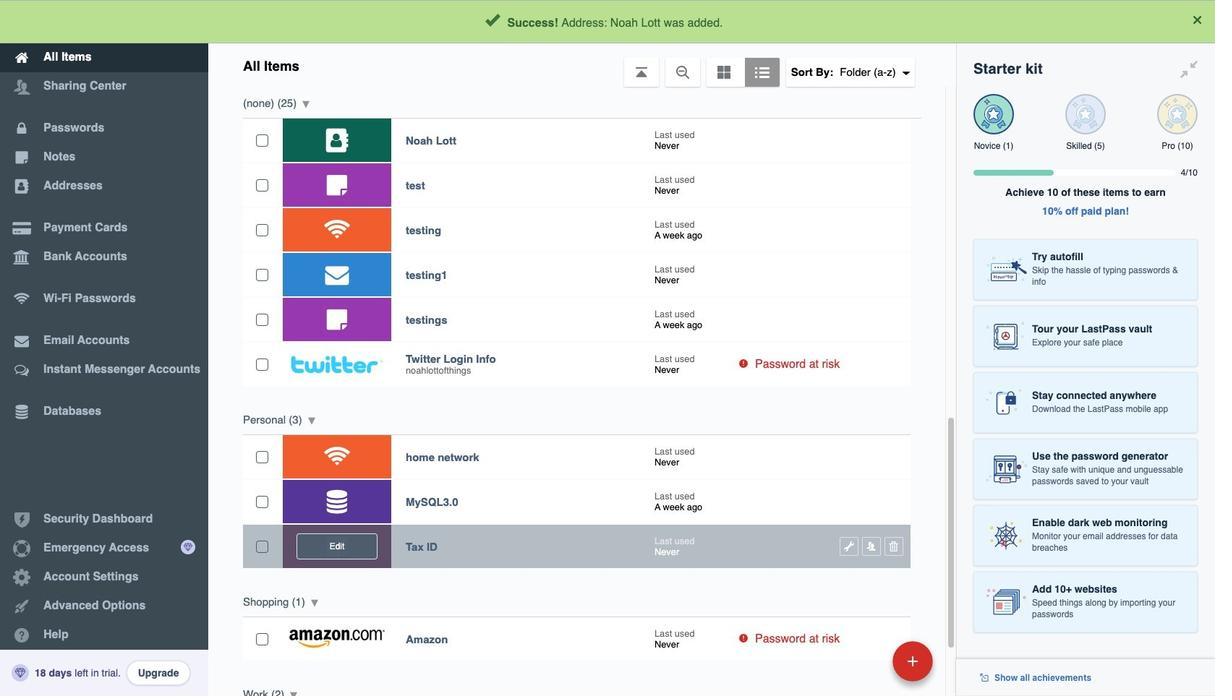 Task type: vqa. For each thing, say whether or not it's contained in the screenshot.
the search my vault text box
yes



Task type: locate. For each thing, give the bounding box(es) containing it.
main navigation navigation
[[0, 0, 208, 697]]

Search search field
[[349, 6, 927, 38]]

alert
[[0, 0, 1216, 43]]

new item navigation
[[793, 637, 942, 697]]

search my vault text field
[[349, 6, 927, 38]]



Task type: describe. For each thing, give the bounding box(es) containing it.
vault options navigation
[[208, 43, 957, 87]]

new item element
[[793, 641, 938, 682]]



